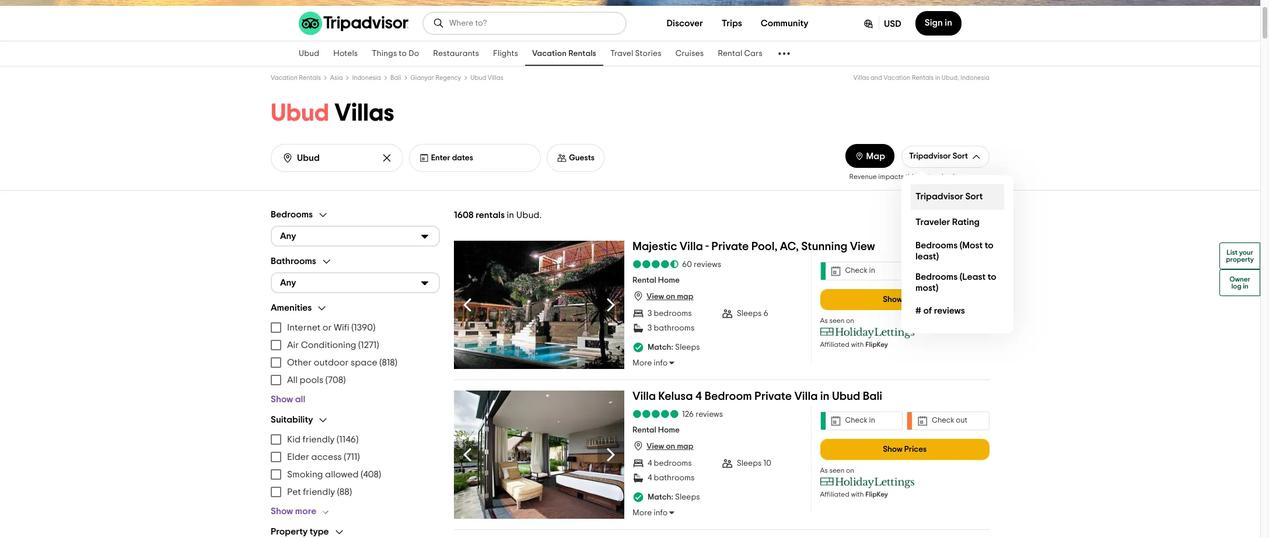 Task type: vqa. For each thing, say whether or not it's contained in the screenshot.
Beans
no



Task type: locate. For each thing, give the bounding box(es) containing it.
sign
[[925, 18, 943, 27]]

1 group from the top
[[271, 209, 440, 247]]

0 vertical spatial reviews
[[694, 261, 722, 269]]

0 vertical spatial match:
[[648, 344, 674, 352]]

1 match: sleeps from the top
[[648, 344, 700, 352]]

indonesia
[[352, 75, 381, 81], [961, 75, 990, 81]]

2 show prices from the top
[[883, 446, 927, 454]]

1 vertical spatial rental home
[[633, 427, 680, 435]]

1 home from the top
[[658, 277, 680, 285]]

0 vertical spatial prices
[[905, 296, 927, 304]]

10
[[764, 460, 772, 468]]

1 any from the top
[[280, 232, 296, 241]]

more info for villa
[[633, 510, 668, 518]]

bathrooms down 3 bedrooms
[[654, 325, 695, 333]]

view
[[851, 241, 876, 253], [647, 293, 665, 301], [647, 443, 665, 451]]

1 vertical spatial show prices
[[883, 446, 927, 454]]

indonesia left bali link
[[352, 75, 381, 81]]

map for villa
[[677, 293, 694, 301]]

reviews for villa kelusa 4 bedroom private villa in ubud bali
[[696, 411, 724, 419]]

rentals down ubud link
[[299, 75, 321, 81]]

suitability
[[271, 416, 313, 425]]

1 view on map from the top
[[647, 293, 694, 301]]

1 horizontal spatial vacation rentals
[[533, 50, 597, 58]]

more down 4 bathrooms
[[633, 510, 652, 518]]

more info down 4 bathrooms
[[633, 510, 668, 518]]

tripadvisor sort inside list box
[[916, 192, 984, 201]]

2 as seen on from the top
[[821, 467, 855, 474]]

reviews for majestic villa - private pool, ac, stunning view
[[694, 261, 722, 269]]

1 affiliated with flipkey from the top
[[821, 341, 889, 348]]

2 more info from the top
[[633, 510, 668, 518]]

reviews right of
[[935, 307, 966, 316]]

villas down indonesia link
[[335, 101, 395, 126]]

to inside bedrooms (most to least)
[[985, 241, 994, 250]]

2 rental home from the top
[[633, 427, 680, 435]]

2 map from the top
[[677, 443, 694, 451]]

1 vertical spatial home
[[658, 427, 680, 435]]

0 vertical spatial bali
[[391, 75, 402, 81]]

tripadvisor down order.
[[916, 192, 964, 201]]

as seen on
[[821, 317, 855, 324], [821, 467, 855, 474]]

0 vertical spatial any button
[[271, 226, 440, 247]]

majestic villa - private pool, ac, stunning view, vacation rental in ubud image
[[454, 241, 625, 369]]

1 vertical spatial info
[[654, 510, 668, 518]]

holidaylettings.com logo image
[[821, 327, 916, 339], [821, 477, 916, 489]]

vacation rentals link left travel
[[525, 41, 604, 66]]

1 map from the top
[[677, 293, 694, 301]]

any
[[280, 232, 296, 241], [280, 279, 296, 288]]

enter dates button
[[409, 144, 541, 172]]

affiliated for stunning
[[821, 341, 850, 348]]

property
[[271, 528, 308, 537]]

0 vertical spatial view
[[851, 241, 876, 253]]

2 as from the top
[[821, 467, 828, 474]]

2 indonesia from the left
[[961, 75, 990, 81]]

1 vertical spatial any
[[280, 279, 296, 288]]

1 horizontal spatial indonesia
[[961, 75, 990, 81]]

community
[[761, 19, 809, 28]]

match: down 4 bathrooms
[[648, 494, 674, 502]]

group
[[271, 209, 440, 247], [271, 256, 440, 293], [271, 303, 440, 406], [271, 415, 440, 518]]

sleeps left 10
[[737, 460, 762, 468]]

tripadvisor image
[[299, 12, 409, 35]]

2 home from the top
[[658, 427, 680, 435]]

0 vertical spatial tripadvisor
[[910, 152, 952, 161]]

villas
[[488, 75, 504, 81], [854, 75, 870, 81], [335, 101, 395, 126]]

enter dates
[[431, 154, 474, 162]]

info for villa
[[654, 510, 668, 518]]

as
[[821, 317, 828, 324], [821, 467, 828, 474]]

1 vertical spatial prices
[[905, 446, 927, 454]]

1 vertical spatial flipkey
[[866, 491, 889, 498]]

2 info from the top
[[654, 510, 668, 518]]

vacation rentals down ubud link
[[271, 75, 321, 81]]

0 vertical spatial bedrooms
[[654, 310, 692, 318]]

tripadvisor sort up order.
[[910, 152, 969, 161]]

2 check in from the top
[[846, 417, 876, 425]]

match: sleeps for villa
[[648, 344, 700, 352]]

list box
[[902, 175, 1014, 334]]

0 vertical spatial check out
[[933, 267, 968, 275]]

ubud villas down asia link
[[271, 101, 395, 126]]

menu containing internet or wifi (1390)
[[271, 319, 440, 389]]

bedrooms up the bathrooms
[[271, 210, 313, 220]]

rental home for villa
[[633, 427, 680, 435]]

3
[[648, 310, 652, 318], [648, 325, 652, 333]]

access
[[312, 453, 342, 462]]

bathrooms
[[654, 325, 695, 333], [654, 475, 695, 483]]

cars
[[745, 50, 763, 58]]

1 menu from the top
[[271, 319, 440, 389]]

show
[[883, 296, 903, 304], [271, 395, 293, 404], [883, 446, 903, 454], [271, 507, 293, 516]]

as for stunning
[[821, 317, 828, 324]]

sort inside list box
[[966, 192, 984, 201]]

home up 4 bedrooms
[[658, 427, 680, 435]]

sort down learn more link
[[966, 192, 984, 201]]

rental for kelusa
[[633, 427, 657, 435]]

1 vertical spatial show prices button
[[821, 439, 990, 460]]

air
[[287, 341, 299, 350]]

villas down flights link
[[488, 75, 504, 81]]

allowed
[[325, 470, 359, 480]]

1 horizontal spatial rentals
[[569, 50, 597, 58]]

map up 3 bedrooms
[[677, 293, 694, 301]]

0 vertical spatial vacation rentals
[[533, 50, 597, 58]]

0 horizontal spatial vacation rentals
[[271, 75, 321, 81]]

discover button
[[658, 12, 713, 35]]

rentals left ubud,
[[912, 75, 934, 81]]

space
[[351, 358, 378, 368]]

2 match: sleeps from the top
[[648, 494, 700, 502]]

2 view on map button from the top
[[633, 441, 694, 453]]

1 vertical spatial match: sleeps
[[648, 494, 700, 502]]

flipkey for majestic villa - private pool, ac, stunning view
[[866, 341, 889, 348]]

1 out from the top
[[957, 267, 968, 275]]

rental up 4 bedrooms
[[633, 427, 657, 435]]

6
[[764, 310, 769, 318]]

group containing bathrooms
[[271, 256, 440, 293]]

bedrooms for bedrooms (least to most)
[[916, 272, 958, 282]]

0 vertical spatial 3
[[648, 310, 652, 318]]

bedrooms
[[271, 210, 313, 220], [916, 241, 958, 250], [916, 272, 958, 282]]

2 match: from the top
[[648, 494, 674, 502]]

friendly
[[303, 435, 335, 445], [303, 488, 335, 497]]

vacation right "and"
[[884, 75, 911, 81]]

holidaylettings.com logo image for ubud
[[821, 477, 916, 489]]

2 bedrooms from the top
[[654, 460, 692, 468]]

1 info from the top
[[654, 360, 668, 368]]

2 group from the top
[[271, 256, 440, 293]]

majestic villa - private pool, ac, stunning view
[[633, 241, 876, 253]]

vacation for vacation rentals link to the left
[[271, 75, 298, 81]]

ubud villas
[[471, 75, 504, 81], [271, 101, 395, 126]]

1 seen from the top
[[830, 317, 845, 324]]

on
[[666, 293, 676, 301], [847, 317, 855, 324], [666, 443, 676, 451], [847, 467, 855, 474]]

1 match: from the top
[[648, 344, 674, 352]]

0 vertical spatial menu
[[271, 319, 440, 389]]

view on map up 3 bedrooms
[[647, 293, 694, 301]]

tripadvisor sort down order.
[[916, 192, 984, 201]]

vacation rentals link down ubud link
[[271, 75, 321, 81]]

0 vertical spatial map
[[677, 293, 694, 301]]

1 show prices button from the top
[[821, 289, 990, 310]]

0 vertical spatial friendly
[[303, 435, 335, 445]]

2 affiliated from the top
[[821, 491, 850, 498]]

more up property type
[[295, 507, 317, 516]]

search search field left the clear icon
[[297, 153, 372, 164]]

info down 4 bathrooms
[[654, 510, 668, 518]]

1 vertical spatial bali
[[863, 391, 883, 403]]

ubud link
[[292, 41, 326, 66]]

villas and vacation rentals in ubud, indonesia
[[854, 75, 990, 81]]

view right stunning at the right top of page
[[851, 241, 876, 253]]

0 horizontal spatial search image
[[282, 152, 294, 164]]

view for majestic villa - private pool, ac, stunning view
[[647, 293, 665, 301]]

0 vertical spatial view on map button
[[633, 291, 694, 303]]

sort inside popup button
[[953, 152, 969, 161]]

0 vertical spatial match: sleeps
[[648, 344, 700, 352]]

bedrooms inside bedrooms (most to least)
[[916, 241, 958, 250]]

more info for majestic
[[633, 360, 668, 368]]

0 horizontal spatial indonesia
[[352, 75, 381, 81]]

3 for 3 bathrooms
[[648, 325, 652, 333]]

2 check out from the top
[[933, 417, 968, 425]]

1 vertical spatial out
[[957, 417, 968, 425]]

3 bedrooms
[[648, 310, 692, 318]]

wifi
[[334, 323, 350, 333]]

other
[[287, 358, 312, 368]]

# of reviews
[[916, 307, 966, 316]]

2 any button from the top
[[271, 272, 440, 293]]

any for bathrooms
[[280, 279, 296, 288]]

0 horizontal spatial private
[[712, 241, 749, 253]]

and
[[871, 75, 883, 81]]

0 vertical spatial affiliated with flipkey
[[821, 341, 889, 348]]

revenue impacts this sort order. learn more
[[850, 173, 990, 180]]

bedrooms up 3 bathrooms
[[654, 310, 692, 318]]

menu for amenities
[[271, 319, 440, 389]]

vacation for right vacation rentals link
[[533, 50, 567, 58]]

bedrooms up least)
[[916, 241, 958, 250]]

more down 3 bathrooms
[[633, 360, 652, 368]]

rental down majestic
[[633, 277, 657, 285]]

1 rental home from the top
[[633, 277, 680, 285]]

Search search field
[[450, 18, 617, 29], [297, 153, 372, 164]]

0 vertical spatial flipkey
[[866, 341, 889, 348]]

1 vertical spatial search image
[[282, 152, 294, 164]]

1 horizontal spatial vacation
[[533, 50, 567, 58]]

vacation right flights
[[533, 50, 567, 58]]

0 vertical spatial with
[[852, 341, 864, 348]]

1 vertical spatial as seen on
[[821, 467, 855, 474]]

3 up 3 bathrooms
[[648, 310, 652, 318]]

1 bedrooms from the top
[[654, 310, 692, 318]]

1 vertical spatial rental
[[633, 277, 657, 285]]

impacts
[[879, 173, 905, 180]]

1 vertical spatial 3
[[648, 325, 652, 333]]

match: sleeps for kelusa
[[648, 494, 700, 502]]

vacation down ubud link
[[271, 75, 298, 81]]

0 vertical spatial seen
[[830, 317, 845, 324]]

2 view on map from the top
[[647, 443, 694, 451]]

show more
[[271, 507, 317, 516]]

sleeps down 4 bathrooms
[[676, 494, 700, 502]]

0 vertical spatial search image
[[433, 18, 445, 29]]

1 as from the top
[[821, 317, 828, 324]]

2 affiliated with flipkey from the top
[[821, 491, 889, 498]]

more info down 3 bathrooms
[[633, 360, 668, 368]]

1 more info from the top
[[633, 360, 668, 368]]

friendly up elder access (711)
[[303, 435, 335, 445]]

do
[[409, 50, 419, 58]]

1 horizontal spatial vacation rentals link
[[525, 41, 604, 66]]

2 prices from the top
[[905, 446, 927, 454]]

1 vertical spatial reviews
[[935, 307, 966, 316]]

1608
[[454, 211, 474, 220]]

info up the kelusa on the bottom of page
[[654, 360, 668, 368]]

1 vertical spatial view on map button
[[633, 441, 694, 453]]

bedrooms up 'most)'
[[916, 272, 958, 282]]

reviews right 126
[[696, 411, 724, 419]]

ubud villas down flights
[[471, 75, 504, 81]]

sign in link
[[916, 11, 962, 36]]

any for bedrooms
[[280, 232, 296, 241]]

sort
[[953, 152, 969, 161], [966, 192, 984, 201]]

1 vertical spatial seen
[[830, 467, 845, 474]]

advertisement region
[[0, 0, 1261, 6]]

rentals left travel
[[569, 50, 597, 58]]

show more button
[[271, 506, 335, 518]]

of
[[924, 307, 933, 316]]

0 vertical spatial show prices
[[883, 296, 927, 304]]

1 with from the top
[[852, 341, 864, 348]]

view up 3 bedrooms
[[647, 293, 665, 301]]

1 vertical spatial tripadvisor sort
[[916, 192, 984, 201]]

bali inside 'link'
[[863, 391, 883, 403]]

more
[[633, 360, 652, 368], [633, 510, 652, 518]]

check in for ubud
[[846, 417, 876, 425]]

0 horizontal spatial more
[[295, 507, 317, 516]]

to right (most
[[985, 241, 994, 250]]

search image for search search box to the left
[[282, 152, 294, 164]]

any up the bathrooms
[[280, 232, 296, 241]]

2 menu from the top
[[271, 431, 440, 501]]

tripadvisor inside popup button
[[910, 152, 952, 161]]

vacation rentals inside vacation rentals link
[[533, 50, 597, 58]]

flights link
[[486, 41, 525, 66]]

kid
[[287, 435, 301, 445]]

0 vertical spatial tripadvisor sort
[[910, 152, 969, 161]]

pet
[[287, 488, 301, 497]]

2 seen from the top
[[830, 467, 845, 474]]

any down the bathrooms
[[280, 279, 296, 288]]

property
[[1227, 256, 1255, 263]]

clear image
[[381, 152, 393, 164]]

2 vertical spatial rental
[[633, 427, 657, 435]]

menu for suitability
[[271, 431, 440, 501]]

sign in
[[925, 18, 953, 27]]

seen for in
[[830, 467, 845, 474]]

1 check out from the top
[[933, 267, 968, 275]]

check in
[[846, 267, 876, 275], [846, 417, 876, 425]]

tripadvisor sort inside popup button
[[910, 152, 969, 161]]

1 affiliated from the top
[[821, 341, 850, 348]]

0 vertical spatial sort
[[953, 152, 969, 161]]

view on map up 4 bedrooms
[[647, 443, 694, 451]]

tripadvisor sort
[[910, 152, 969, 161], [916, 192, 984, 201]]

1 horizontal spatial more
[[974, 173, 990, 180]]

match: sleeps down 3 bathrooms
[[648, 344, 700, 352]]

1 holidaylettings.com logo image from the top
[[821, 327, 916, 339]]

sleeps 10
[[737, 460, 772, 468]]

kid friendly (1146)
[[287, 435, 359, 445]]

4 up 4 bathrooms
[[648, 460, 652, 468]]

4 down 4 bedrooms
[[648, 475, 652, 483]]

0 vertical spatial bathrooms
[[654, 325, 695, 333]]

1 vertical spatial with
[[852, 491, 864, 498]]

2 bathrooms from the top
[[654, 475, 695, 483]]

1 vertical spatial bathrooms
[[654, 475, 695, 483]]

2 holidaylettings.com logo image from the top
[[821, 477, 916, 489]]

3 down 3 bedrooms
[[648, 325, 652, 333]]

more right learn
[[974, 173, 990, 180]]

check in for view
[[846, 267, 876, 275]]

to left do
[[399, 50, 407, 58]]

1 vertical spatial more info
[[633, 510, 668, 518]]

private inside 'link'
[[755, 391, 792, 403]]

1 vertical spatial view
[[647, 293, 665, 301]]

1 check in from the top
[[846, 267, 876, 275]]

vacation rentals left travel
[[533, 50, 597, 58]]

sort up learn
[[953, 152, 969, 161]]

affiliated with flipkey
[[821, 341, 889, 348], [821, 491, 889, 498]]

view on map button up 4 bedrooms
[[633, 441, 694, 453]]

1 show prices from the top
[[883, 296, 927, 304]]

1 more from the top
[[633, 360, 652, 368]]

match: down 3 bathrooms
[[648, 344, 674, 352]]

2 more from the top
[[633, 510, 652, 518]]

asia link
[[330, 75, 343, 81]]

1 vertical spatial more
[[295, 507, 317, 516]]

flipkey
[[866, 341, 889, 348], [866, 491, 889, 498]]

view up 4 bedrooms
[[647, 443, 665, 451]]

cruises
[[676, 50, 704, 58]]

1 horizontal spatial ubud villas
[[471, 75, 504, 81]]

1 vertical spatial affiliated with flipkey
[[821, 491, 889, 498]]

friendly for pet
[[303, 488, 335, 497]]

rating
[[953, 218, 980, 227]]

1 horizontal spatial bali
[[863, 391, 883, 403]]

1 any button from the top
[[271, 226, 440, 247]]

1 vertical spatial sort
[[966, 192, 984, 201]]

any button for bathrooms
[[271, 272, 440, 293]]

1608 rentals in ubud.
[[454, 211, 542, 220]]

2 show prices button from the top
[[821, 439, 990, 460]]

out
[[957, 267, 968, 275], [957, 417, 968, 425]]

smoking
[[287, 470, 323, 480]]

bedrooms (least to most)
[[916, 272, 997, 293]]

tripadvisor up sort
[[910, 152, 952, 161]]

bedrooms for bedrooms (most to least)
[[916, 241, 958, 250]]

1 vertical spatial any button
[[271, 272, 440, 293]]

owner
[[1230, 276, 1251, 283]]

0 vertical spatial any
[[280, 232, 296, 241]]

1 prices from the top
[[905, 296, 927, 304]]

search image for topmost search search box
[[433, 18, 445, 29]]

bedrooms inside bedrooms (least to most)
[[916, 272, 958, 282]]

seen for stunning
[[830, 317, 845, 324]]

vacation rentals link
[[525, 41, 604, 66], [271, 75, 321, 81]]

search search field up flights
[[450, 18, 617, 29]]

friendly down smoking
[[303, 488, 335, 497]]

view on map for kelusa
[[647, 443, 694, 451]]

private right -
[[712, 241, 749, 253]]

view on map button up 3 bedrooms
[[633, 291, 694, 303]]

check out for villa kelusa 4 bedroom private villa in ubud bali
[[933, 417, 968, 425]]

indonesia right ubud,
[[961, 75, 990, 81]]

traveler
[[916, 218, 951, 227]]

bathrooms down 4 bedrooms
[[654, 475, 695, 483]]

show inside button
[[271, 395, 293, 404]]

4 for 4 bedrooms
[[648, 460, 652, 468]]

match: sleeps down 4 bathrooms
[[648, 494, 700, 502]]

1 view on map button from the top
[[633, 291, 694, 303]]

2 with from the top
[[852, 491, 864, 498]]

gianyar
[[411, 75, 434, 81]]

in inside 'owner log in'
[[1244, 283, 1249, 290]]

bedrooms for bedrooms
[[271, 210, 313, 220]]

1 3 from the top
[[648, 310, 652, 318]]

asia
[[330, 75, 343, 81]]

rental home up 4 bedrooms
[[633, 427, 680, 435]]

1 vertical spatial friendly
[[303, 488, 335, 497]]

search image
[[433, 18, 445, 29], [282, 152, 294, 164]]

1 as seen on from the top
[[821, 317, 855, 324]]

to right (least
[[988, 272, 997, 282]]

map up 4 bedrooms
[[677, 443, 694, 451]]

None search field
[[424, 13, 626, 34]]

2 vertical spatial reviews
[[696, 411, 724, 419]]

to
[[399, 50, 407, 58], [985, 241, 994, 250], [988, 272, 997, 282]]

least)
[[916, 252, 940, 261]]

home
[[658, 277, 680, 285], [658, 427, 680, 435]]

(88)
[[337, 488, 352, 497]]

0 vertical spatial more
[[633, 360, 652, 368]]

match: for villa
[[648, 494, 674, 502]]

0 vertical spatial check in
[[846, 267, 876, 275]]

1 vertical spatial view on map
[[647, 443, 694, 451]]

2 flipkey from the top
[[866, 491, 889, 498]]

vacation rentals for right vacation rentals link
[[533, 50, 597, 58]]

villas left "and"
[[854, 75, 870, 81]]

private
[[712, 241, 749, 253], [755, 391, 792, 403]]

0 vertical spatial out
[[957, 267, 968, 275]]

1 vertical spatial search search field
[[297, 153, 372, 164]]

rental home down majestic
[[633, 277, 680, 285]]

as for in
[[821, 467, 828, 474]]

menu
[[271, 319, 440, 389], [271, 431, 440, 501]]

2 any from the top
[[280, 279, 296, 288]]

private right the bedroom
[[755, 391, 792, 403]]

1 bathrooms from the top
[[654, 325, 695, 333]]

2 vertical spatial bedrooms
[[916, 272, 958, 282]]

1 horizontal spatial search search field
[[450, 18, 617, 29]]

1 horizontal spatial private
[[755, 391, 792, 403]]

1 vertical spatial holidaylettings.com logo image
[[821, 477, 916, 489]]

reviews down -
[[694, 261, 722, 269]]

1 vertical spatial ubud villas
[[271, 101, 395, 126]]

more
[[974, 173, 990, 180], [295, 507, 317, 516]]

majestic
[[633, 241, 678, 253]]

2 vertical spatial to
[[988, 272, 997, 282]]

1 flipkey from the top
[[866, 341, 889, 348]]

2 out from the top
[[957, 417, 968, 425]]

2 vertical spatial 4
[[648, 475, 652, 483]]

0 vertical spatial more info
[[633, 360, 668, 368]]

0 vertical spatial rental
[[718, 50, 743, 58]]

home up 3 bedrooms
[[658, 277, 680, 285]]

bedrooms up 4 bathrooms
[[654, 460, 692, 468]]

2 horizontal spatial vacation
[[884, 75, 911, 81]]

discover
[[667, 19, 703, 28]]

1 horizontal spatial villas
[[488, 75, 504, 81]]

reviews
[[694, 261, 722, 269], [935, 307, 966, 316], [696, 411, 724, 419]]

4 group from the top
[[271, 415, 440, 518]]

0 vertical spatial private
[[712, 241, 749, 253]]

1 vertical spatial map
[[677, 443, 694, 451]]

0 vertical spatial info
[[654, 360, 668, 368]]

menu containing kid friendly (1146)
[[271, 431, 440, 501]]

2 3 from the top
[[648, 325, 652, 333]]

0 vertical spatial bedrooms
[[271, 210, 313, 220]]

4 up 126 reviews
[[696, 391, 702, 403]]

0 vertical spatial 4
[[696, 391, 702, 403]]

to inside bedrooms (least to most)
[[988, 272, 997, 282]]

rental home for majestic
[[633, 277, 680, 285]]

gianyar regency link
[[411, 75, 461, 81]]

2 vertical spatial view
[[647, 443, 665, 451]]

vacation rentals
[[533, 50, 597, 58], [271, 75, 321, 81]]

0 vertical spatial holidaylettings.com logo image
[[821, 327, 916, 339]]

flipkey for villa kelusa 4 bedroom private villa in ubud bali
[[866, 491, 889, 498]]

0 vertical spatial as seen on
[[821, 317, 855, 324]]

rental left cars in the top of the page
[[718, 50, 743, 58]]

3 group from the top
[[271, 303, 440, 406]]

travel
[[611, 50, 634, 58]]

0 vertical spatial vacation rentals link
[[525, 41, 604, 66]]



Task type: describe. For each thing, give the bounding box(es) containing it.
sort for list box containing tripadvisor sort
[[966, 192, 984, 201]]

ubud inside 'link'
[[833, 391, 861, 403]]

show prices for majestic villa - private pool, ac, stunning view
[[883, 296, 927, 304]]

pool,
[[752, 241, 778, 253]]

sleeps left 6
[[737, 310, 762, 318]]

tripadvisor sort for list box containing tripadvisor sort
[[916, 192, 984, 201]]

(1390)
[[352, 323, 376, 333]]

bedrooms (most to least)
[[916, 241, 994, 261]]

tripadvisor sort for tripadvisor sort popup button
[[910, 152, 969, 161]]

things to do
[[372, 50, 419, 58]]

1 vertical spatial tripadvisor
[[916, 192, 964, 201]]

group containing suitability
[[271, 415, 440, 518]]

air conditioning (1271)
[[287, 341, 379, 350]]

log
[[1232, 283, 1242, 290]]

hotels
[[334, 50, 358, 58]]

0 vertical spatial to
[[399, 50, 407, 58]]

sort
[[919, 173, 931, 180]]

community button
[[752, 12, 818, 35]]

bathrooms for villa
[[654, 325, 695, 333]]

ubud,
[[942, 75, 960, 81]]

sleeps down 3 bathrooms
[[676, 344, 700, 352]]

show prices button for majestic villa - private pool, ac, stunning view
[[821, 289, 990, 310]]

more inside show more dropdown button
[[295, 507, 317, 516]]

0 vertical spatial ubud villas
[[471, 75, 504, 81]]

in inside 'link'
[[821, 391, 830, 403]]

group containing bedrooms
[[271, 209, 440, 247]]

ac,
[[780, 241, 799, 253]]

2 horizontal spatial villa
[[795, 391, 818, 403]]

affiliated with flipkey for ubud
[[821, 491, 889, 498]]

view for villa kelusa 4 bedroom private villa in ubud bali
[[647, 443, 665, 451]]

this
[[906, 173, 917, 180]]

property type
[[271, 528, 329, 537]]

as seen on for in
[[821, 467, 855, 474]]

more for majestic
[[633, 360, 652, 368]]

stories
[[636, 50, 662, 58]]

travel stories
[[611, 50, 662, 58]]

out for villa kelusa 4 bedroom private villa in ubud bali
[[957, 417, 968, 425]]

owner log in
[[1230, 276, 1251, 290]]

things
[[372, 50, 397, 58]]

list your property button
[[1220, 243, 1261, 269]]

other outdoor space (818)
[[287, 358, 398, 368]]

order.
[[933, 173, 952, 180]]

rental for villa
[[633, 277, 657, 285]]

show prices button for villa kelusa 4 bedroom private villa in ubud bali
[[821, 439, 990, 460]]

2 horizontal spatial rentals
[[912, 75, 934, 81]]

info for majestic
[[654, 360, 668, 368]]

1 indonesia from the left
[[352, 75, 381, 81]]

villa kelusa 4 bedroom private villa in ubud bali link
[[633, 391, 883, 407]]

4 bathrooms
[[648, 475, 695, 483]]

friendly for kid
[[303, 435, 335, 445]]

your
[[1240, 249, 1254, 256]]

most)
[[916, 283, 939, 293]]

tripadvisor sort button
[[902, 146, 990, 168]]

rental cars
[[718, 50, 763, 58]]

view on map button for majestic
[[633, 291, 694, 303]]

bedrooms for kelusa
[[654, 460, 692, 468]]

126
[[683, 411, 694, 419]]

2 horizontal spatial villas
[[854, 75, 870, 81]]

travel stories link
[[604, 41, 669, 66]]

check out for majestic villa - private pool, ac, stunning view
[[933, 267, 968, 275]]

(least
[[960, 272, 986, 282]]

as seen on for stunning
[[821, 317, 855, 324]]

view on map for villa
[[647, 293, 694, 301]]

0 vertical spatial search search field
[[450, 18, 617, 29]]

map for kelusa
[[677, 443, 694, 451]]

match: for majestic
[[648, 344, 674, 352]]

traveler rating
[[916, 218, 980, 227]]

(711)
[[344, 453, 360, 462]]

3 for 3 bedrooms
[[648, 310, 652, 318]]

guests
[[569, 154, 595, 162]]

with for view
[[852, 341, 864, 348]]

rentals for right vacation rentals link
[[569, 50, 597, 58]]

sort for tripadvisor sort popup button
[[953, 152, 969, 161]]

bathrooms for kelusa
[[654, 475, 695, 483]]

show all
[[271, 395, 306, 404]]

regency
[[436, 75, 461, 81]]

prices for majestic villa - private pool, ac, stunning view
[[905, 296, 927, 304]]

kelusa
[[659, 391, 693, 403]]

hotels link
[[326, 41, 365, 66]]

0 horizontal spatial villa
[[633, 391, 656, 403]]

0 horizontal spatial vacation rentals link
[[271, 75, 321, 81]]

show prices for villa kelusa 4 bedroom private villa in ubud bali
[[883, 446, 927, 454]]

list your property
[[1227, 249, 1255, 263]]

3 bathrooms
[[648, 325, 695, 333]]

with for ubud
[[852, 491, 864, 498]]

to for bedrooms (most to least)
[[985, 241, 994, 250]]

rental inside rental cars 'link'
[[718, 50, 743, 58]]

0 horizontal spatial ubud villas
[[271, 101, 395, 126]]

show all button
[[271, 394, 306, 406]]

all pools (708)
[[287, 376, 346, 385]]

trips
[[722, 19, 743, 28]]

more for villa
[[633, 510, 652, 518]]

affiliated with flipkey for view
[[821, 341, 889, 348]]

vacation rentals for vacation rentals link to the left
[[271, 75, 321, 81]]

0 vertical spatial more
[[974, 173, 990, 180]]

-
[[706, 241, 709, 253]]

60 reviews
[[683, 261, 722, 269]]

rental cars link
[[711, 41, 770, 66]]

type
[[310, 528, 329, 537]]

any button for bedrooms
[[271, 226, 440, 247]]

internet
[[287, 323, 321, 333]]

4 bedrooms
[[648, 460, 692, 468]]

4 inside villa kelusa 4 bedroom private villa in ubud bali 'link'
[[696, 391, 702, 403]]

list
[[1227, 249, 1238, 256]]

(818)
[[380, 358, 398, 368]]

pools
[[300, 376, 324, 385]]

or
[[323, 323, 332, 333]]

#
[[916, 307, 922, 316]]

majestic villa - private pool, ac, stunning view link
[[633, 241, 876, 257]]

(1146)
[[337, 435, 359, 445]]

home for villa
[[658, 277, 680, 285]]

(408)
[[361, 470, 381, 480]]

group containing amenities
[[271, 303, 440, 406]]

0 horizontal spatial search search field
[[297, 153, 372, 164]]

outdoor
[[314, 358, 349, 368]]

dates
[[452, 154, 474, 162]]

gianyar regency
[[411, 75, 461, 81]]

revenue
[[850, 173, 877, 180]]

ubud villas link
[[471, 75, 504, 81]]

bedrooms for villa
[[654, 310, 692, 318]]

map
[[867, 152, 886, 161]]

0 horizontal spatial villas
[[335, 101, 395, 126]]

things to do link
[[365, 41, 426, 66]]

affiliated for in
[[821, 491, 850, 498]]

pet friendly (88)
[[287, 488, 352, 497]]

elder access (711)
[[287, 453, 360, 462]]

list box containing tripadvisor sort
[[902, 175, 1014, 334]]

prices for villa kelusa 4 bedroom private villa in ubud bali
[[905, 446, 927, 454]]

rentals for vacation rentals link to the left
[[299, 75, 321, 81]]

bali link
[[391, 75, 402, 81]]

view on map button for villa
[[633, 441, 694, 453]]

trips button
[[713, 12, 752, 35]]

4 for 4 bathrooms
[[648, 475, 652, 483]]

villa kelusa 4 bedroom private villa in ubud bali , vacation rental in ubud image
[[454, 391, 625, 519]]

cruises link
[[669, 41, 711, 66]]

indonesia link
[[352, 75, 381, 81]]

out for majestic villa - private pool, ac, stunning view
[[957, 267, 968, 275]]

holidaylettings.com logo image for view
[[821, 327, 916, 339]]

1 horizontal spatial villa
[[680, 241, 703, 253]]

home for kelusa
[[658, 427, 680, 435]]

to for bedrooms (least to most)
[[988, 272, 997, 282]]

show inside dropdown button
[[271, 507, 293, 516]]

reviews inside list box
[[935, 307, 966, 316]]



